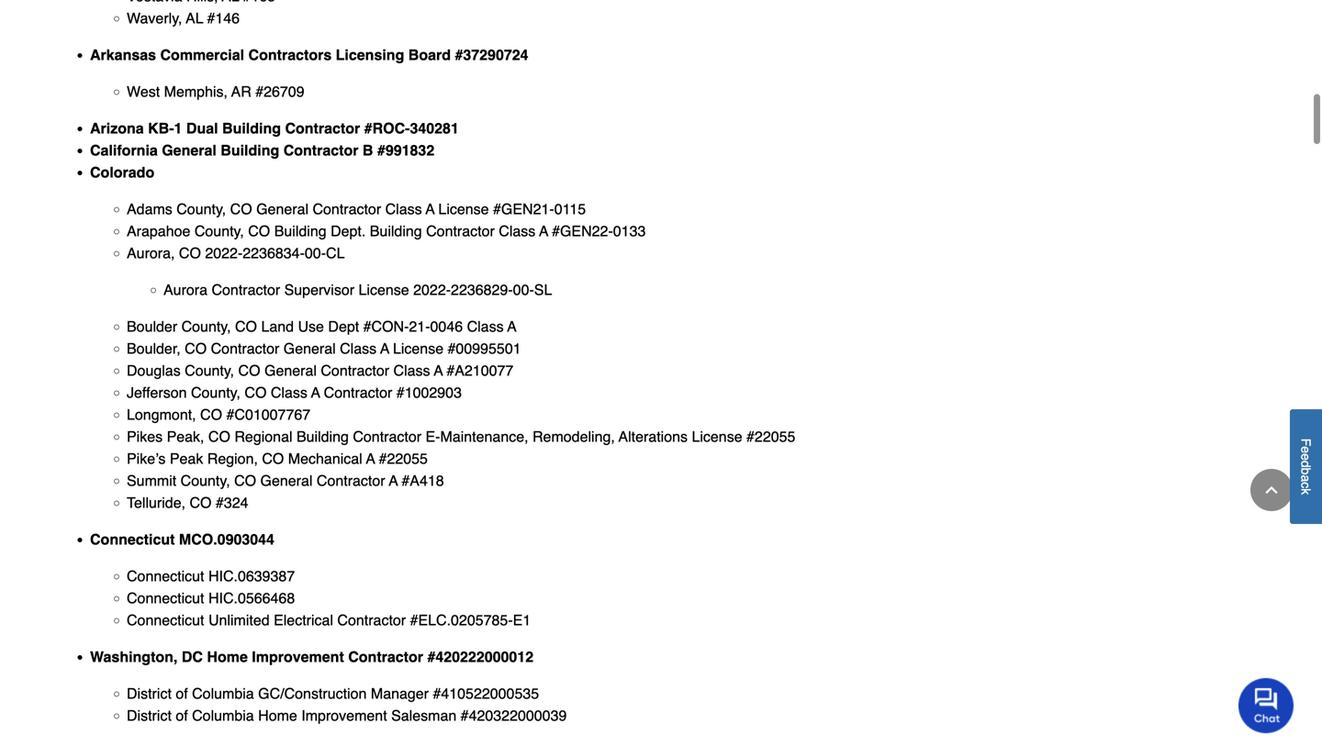 Task type: describe. For each thing, give the bounding box(es) containing it.
pikes
[[127, 428, 163, 445]]

a up #1002903
[[434, 362, 443, 379]]

1 district from the top
[[127, 685, 172, 702]]

waverly,
[[127, 10, 182, 27]]

county, right douglas
[[185, 362, 234, 379]]

#elc.0205785-
[[410, 612, 513, 629]]

1 horizontal spatial 2022-
[[413, 281, 451, 298]]

00- inside adams county, co general contractor class a license #gen21-0115 arapahoe county, co building dept. building contractor class a #gen22-0133 aurora, co 2022-2236834-00-cl
[[305, 245, 326, 262]]

1 columbia from the top
[[192, 685, 254, 702]]

c
[[1299, 482, 1314, 489]]

340281
[[410, 120, 459, 137]]

#gen22-
[[552, 223, 613, 240]]

al
[[186, 10, 203, 27]]

alterations
[[619, 428, 688, 445]]

use
[[298, 318, 324, 335]]

regional
[[235, 428, 293, 445]]

hic.0639387
[[208, 568, 295, 585]]

license inside adams county, co general contractor class a license #gen21-0115 arapahoe county, co building dept. building contractor class a #gen22-0133 aurora, co 2022-2236834-00-cl
[[438, 201, 489, 218]]

a
[[1299, 475, 1314, 482]]

aurora contractor supervisor license 2022-2236829-00-sl
[[163, 281, 552, 298]]

#roc-
[[364, 120, 410, 137]]

dept
[[328, 318, 359, 335]]

#146
[[207, 10, 240, 27]]

district of columbia gc/construction manager #410522000535 district of columbia home improvement salesman #420322000039
[[127, 685, 567, 725]]

#1002903
[[397, 384, 462, 401]]

class up #1002903
[[394, 362, 430, 379]]

memphis,
[[164, 83, 228, 100]]

b
[[1299, 468, 1314, 475]]

#410522000535
[[433, 685, 539, 702]]

2 e from the top
[[1299, 454, 1314, 461]]

1 vertical spatial 00-
[[513, 281, 534, 298]]

west
[[127, 83, 160, 100]]

2 of from the top
[[176, 708, 188, 725]]

dc
[[182, 649, 203, 666]]

waverly, al #146
[[127, 10, 240, 27]]

pike's
[[127, 450, 166, 467]]

class down dept
[[340, 340, 377, 357]]

1 of from the top
[[176, 685, 188, 702]]

peak,
[[167, 428, 204, 445]]

commercial
[[160, 46, 244, 63]]

jefferson
[[127, 384, 187, 401]]

1 vertical spatial #22055
[[379, 450, 428, 467]]

mechanical
[[288, 450, 363, 467]]

arizona
[[90, 120, 144, 137]]

improvement inside district of columbia gc/construction manager #410522000535 district of columbia home improvement salesman #420322000039
[[301, 708, 387, 725]]

0 vertical spatial home
[[207, 649, 248, 666]]

f e e d b a c k button
[[1290, 409, 1322, 524]]

f e e d b a c k
[[1299, 439, 1314, 495]]

adams county, co general contractor class a license #gen21-0115 arapahoe county, co building dept. building contractor class a #gen22-0133 aurora, co 2022-2236834-00-cl
[[127, 201, 646, 262]]

#991832
[[377, 142, 435, 159]]

general down use
[[284, 340, 336, 357]]

telluride,
[[127, 494, 186, 511]]

washington,
[[90, 649, 178, 666]]

2236829-
[[451, 281, 513, 298]]

electrical
[[274, 612, 333, 629]]

arapahoe
[[127, 223, 190, 240]]

#420222000012
[[427, 649, 534, 666]]

arkansas commercial contractors licensing board #37290724
[[90, 46, 529, 63]]

sl
[[534, 281, 552, 298]]

manager
[[371, 685, 429, 702]]

#26709
[[255, 83, 305, 100]]

#a210077
[[447, 362, 514, 379]]

contractors
[[248, 46, 332, 63]]

colorado
[[90, 164, 154, 181]]

a down #con-
[[380, 340, 389, 357]]

west memphis, ar #26709
[[127, 83, 305, 100]]

#con-
[[363, 318, 409, 335]]

california
[[90, 142, 158, 159]]

license down 21-
[[393, 340, 444, 357]]

connecticut mco.0903044
[[90, 531, 275, 548]]

cl
[[326, 245, 345, 262]]

class down #gen21-
[[499, 223, 536, 240]]

#gen21-
[[493, 201, 554, 218]]

arkansas
[[90, 46, 156, 63]]

a down use
[[311, 384, 320, 401]]

d
[[1299, 461, 1314, 468]]



Task type: vqa. For each thing, say whether or not it's contained in the screenshot.
minus icon
no



Task type: locate. For each thing, give the bounding box(es) containing it.
general down 1
[[162, 142, 217, 159]]

boulder
[[127, 318, 177, 335]]

connecticut hic.0639387 connecticut hic.0566468 connecticut unlimited electrical contractor #elc.0205785-e1
[[127, 568, 531, 629]]

scroll to top element
[[1251, 469, 1293, 512]]

1 vertical spatial of
[[176, 708, 188, 725]]

aurora
[[163, 281, 208, 298]]

improvement down 'gc/construction'
[[301, 708, 387, 725]]

a down #991832
[[426, 201, 435, 218]]

#420322000039
[[461, 708, 567, 725]]

a
[[426, 201, 435, 218], [539, 223, 548, 240], [507, 318, 517, 335], [380, 340, 389, 357], [434, 362, 443, 379], [311, 384, 320, 401], [366, 450, 375, 467], [389, 472, 398, 489]]

adams
[[127, 201, 172, 218]]

hic.0566468
[[208, 590, 295, 607]]

#324
[[216, 494, 248, 511]]

2022- up aurora
[[205, 245, 243, 262]]

1 vertical spatial 2022-
[[413, 281, 451, 298]]

washington, dc home improvement contractor #420222000012
[[90, 649, 534, 666]]

#37290724
[[455, 46, 529, 63]]

unlimited
[[208, 612, 270, 629]]

1 vertical spatial district
[[127, 708, 172, 725]]

0 vertical spatial 00-
[[305, 245, 326, 262]]

0046
[[430, 318, 463, 335]]

00-
[[305, 245, 326, 262], [513, 281, 534, 298]]

e-
[[426, 428, 440, 445]]

1 vertical spatial columbia
[[192, 708, 254, 725]]

general down land
[[264, 362, 317, 379]]

a down #gen21-
[[539, 223, 548, 240]]

aurora,
[[127, 245, 175, 262]]

#a418
[[402, 472, 444, 489]]

e1
[[513, 612, 531, 629]]

2236834-
[[243, 245, 305, 262]]

county,
[[177, 201, 226, 218], [195, 223, 244, 240], [181, 318, 231, 335], [185, 362, 234, 379], [191, 384, 241, 401], [181, 472, 230, 489]]

home
[[207, 649, 248, 666], [258, 708, 297, 725]]

general inside adams county, co general contractor class a license #gen21-0115 arapahoe county, co building dept. building contractor class a #gen22-0133 aurora, co 2022-2236834-00-cl
[[256, 201, 309, 218]]

e up d
[[1299, 446, 1314, 454]]

county, up arapahoe
[[177, 201, 226, 218]]

21-
[[409, 318, 430, 335]]

summit
[[127, 472, 177, 489]]

boulder county, co land use dept #con-21-0046 class a boulder, co contractor general class a license #00995501 douglas county, co general contractor class a #a210077 jefferson county, co class a contractor #1002903 longmont, co #c01007767 pikes peak, co regional building contractor e-maintenance, remodeling, alterations license #22055 pike's peak region, co mechanical a #22055 summit county, co general contractor a #a418 telluride, co #324
[[127, 318, 796, 511]]

#22055
[[747, 428, 796, 445], [379, 450, 428, 467]]

kb-
[[148, 120, 174, 137]]

contractor
[[285, 120, 360, 137], [284, 142, 359, 159], [313, 201, 381, 218], [426, 223, 495, 240], [212, 281, 280, 298], [211, 340, 279, 357], [321, 362, 389, 379], [324, 384, 392, 401], [353, 428, 422, 445], [317, 472, 385, 489], [337, 612, 406, 629], [348, 649, 423, 666]]

license left #gen21-
[[438, 201, 489, 218]]

district
[[127, 685, 172, 702], [127, 708, 172, 725]]

b
[[363, 142, 373, 159]]

county, down peak on the bottom
[[181, 472, 230, 489]]

general inside arizona kb-1 dual building contractor #roc-340281 california general building contractor b #991832 colorado
[[162, 142, 217, 159]]

improvement down electrical
[[252, 649, 344, 666]]

0 vertical spatial 2022-
[[205, 245, 243, 262]]

chevron up image
[[1263, 481, 1281, 500]]

0 vertical spatial district
[[127, 685, 172, 702]]

0 vertical spatial improvement
[[252, 649, 344, 666]]

1 vertical spatial improvement
[[301, 708, 387, 725]]

1 vertical spatial home
[[258, 708, 297, 725]]

2 district from the top
[[127, 708, 172, 725]]

class down #991832
[[385, 201, 422, 218]]

a up #00995501
[[507, 318, 517, 335]]

county, up "peak," on the left bottom of page
[[191, 384, 241, 401]]

a right mechanical
[[366, 450, 375, 467]]

f
[[1299, 439, 1314, 446]]

improvement
[[252, 649, 344, 666], [301, 708, 387, 725]]

0115
[[554, 201, 586, 218]]

2022-
[[205, 245, 243, 262], [413, 281, 451, 298]]

0 horizontal spatial home
[[207, 649, 248, 666]]

contractor inside the connecticut hic.0639387 connecticut hic.0566468 connecticut unlimited electrical contractor #elc.0205785-e1
[[337, 612, 406, 629]]

2022- up 21-
[[413, 281, 451, 298]]

#00995501
[[448, 340, 521, 357]]

mco.0903044
[[179, 531, 275, 548]]

1 horizontal spatial home
[[258, 708, 297, 725]]

county, down aurora
[[181, 318, 231, 335]]

salesman
[[391, 708, 457, 725]]

2022- inside adams county, co general contractor class a license #gen21-0115 arapahoe county, co building dept. building contractor class a #gen22-0133 aurora, co 2022-2236834-00-cl
[[205, 245, 243, 262]]

license up #con-
[[359, 281, 409, 298]]

class up #c01007767
[[271, 384, 308, 401]]

home right the dc
[[207, 649, 248, 666]]

maintenance,
[[440, 428, 529, 445]]

longmont,
[[127, 406, 196, 423]]

chat invite button image
[[1239, 678, 1295, 734]]

county, up the 2236834-
[[195, 223, 244, 240]]

columbia
[[192, 685, 254, 702], [192, 708, 254, 725]]

general up the 2236834-
[[256, 201, 309, 218]]

1 e from the top
[[1299, 446, 1314, 454]]

of
[[176, 685, 188, 702], [176, 708, 188, 725]]

k
[[1299, 489, 1314, 495]]

arizona kb-1 dual building contractor #roc-340281 california general building contractor b #991832 colorado
[[90, 120, 459, 181]]

licensing
[[336, 46, 404, 63]]

building inside boulder county, co land use dept #con-21-0046 class a boulder, co contractor general class a license #00995501 douglas county, co general contractor class a #a210077 jefferson county, co class a contractor #1002903 longmont, co #c01007767 pikes peak, co regional building contractor e-maintenance, remodeling, alterations license #22055 pike's peak region, co mechanical a #22055 summit county, co general contractor a #a418 telluride, co #324
[[297, 428, 349, 445]]

1 horizontal spatial 00-
[[513, 281, 534, 298]]

general
[[162, 142, 217, 159], [256, 201, 309, 218], [284, 340, 336, 357], [264, 362, 317, 379], [260, 472, 313, 489]]

board
[[408, 46, 451, 63]]

home inside district of columbia gc/construction manager #410522000535 district of columbia home improvement salesman #420322000039
[[258, 708, 297, 725]]

general down mechanical
[[260, 472, 313, 489]]

00- up supervisor
[[305, 245, 326, 262]]

a left #a418
[[389, 472, 398, 489]]

supervisor
[[284, 281, 355, 298]]

0 vertical spatial #22055
[[747, 428, 796, 445]]

1
[[174, 120, 182, 137]]

douglas
[[127, 362, 181, 379]]

ar
[[231, 83, 251, 100]]

0 horizontal spatial 2022-
[[205, 245, 243, 262]]

class up #00995501
[[467, 318, 504, 335]]

class
[[385, 201, 422, 218], [499, 223, 536, 240], [467, 318, 504, 335], [340, 340, 377, 357], [394, 362, 430, 379], [271, 384, 308, 401]]

connecticut
[[90, 531, 175, 548], [127, 568, 204, 585], [127, 590, 204, 607], [127, 612, 204, 629]]

boulder,
[[127, 340, 181, 357]]

peak
[[170, 450, 203, 467]]

0 horizontal spatial 00-
[[305, 245, 326, 262]]

license
[[438, 201, 489, 218], [359, 281, 409, 298], [393, 340, 444, 357], [692, 428, 743, 445]]

remodeling,
[[533, 428, 615, 445]]

dept.
[[331, 223, 366, 240]]

gc/construction
[[258, 685, 367, 702]]

land
[[261, 318, 294, 335]]

license right alterations
[[692, 428, 743, 445]]

1 horizontal spatial #22055
[[747, 428, 796, 445]]

dual
[[186, 120, 218, 137]]

building
[[222, 120, 281, 137], [221, 142, 279, 159], [274, 223, 327, 240], [370, 223, 422, 240], [297, 428, 349, 445]]

00- up #00995501
[[513, 281, 534, 298]]

0 vertical spatial columbia
[[192, 685, 254, 702]]

co
[[230, 201, 252, 218], [248, 223, 270, 240], [179, 245, 201, 262], [235, 318, 257, 335], [185, 340, 207, 357], [238, 362, 260, 379], [245, 384, 267, 401], [200, 406, 222, 423], [208, 428, 230, 445], [262, 450, 284, 467], [234, 472, 256, 489], [190, 494, 212, 511]]

0 vertical spatial of
[[176, 685, 188, 702]]

region,
[[207, 450, 258, 467]]

home down 'gc/construction'
[[258, 708, 297, 725]]

2 columbia from the top
[[192, 708, 254, 725]]

0 horizontal spatial #22055
[[379, 450, 428, 467]]

0133
[[613, 223, 646, 240]]

e up b
[[1299, 454, 1314, 461]]



